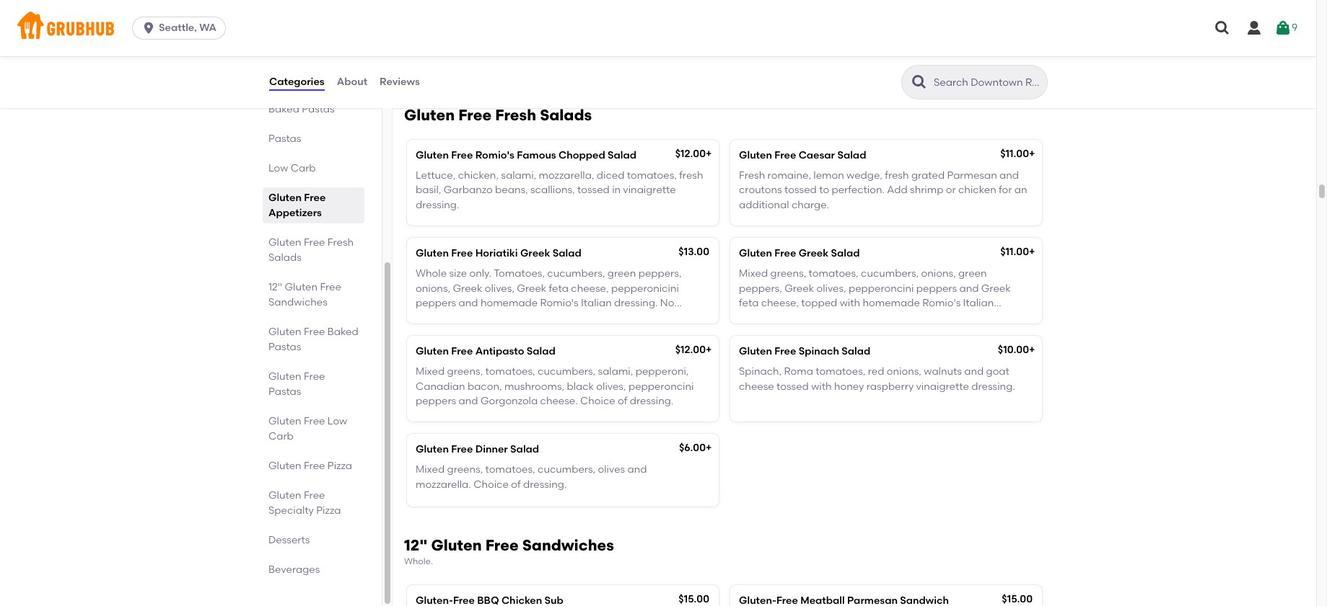 Task type: locate. For each thing, give the bounding box(es) containing it.
1 horizontal spatial choice
[[580, 395, 615, 408]]

olives, up the topped
[[817, 283, 846, 295]]

gluten up mozzarella.
[[416, 444, 449, 456]]

3 svg image from the left
[[1274, 19, 1292, 37]]

gluten up gluten free specialty pizza
[[268, 460, 301, 473]]

tomatoes, down antipasto
[[485, 366, 535, 378]]

0 horizontal spatial fresh
[[679, 170, 703, 182]]

2 italian from the left
[[963, 297, 994, 309]]

or inside fresh romaine, lemon wedge, fresh grated parmesan and croutons tossed to perfection. add shrimp or chicken for an additional charge.
[[946, 184, 956, 197]]

pastas inside gluten free pastas
[[268, 386, 301, 398]]

cucumbers, inside whole size only. tomatoes, cucumbers, green peppers, onions, greek olives, greek feta cheese, pepperonicini peppers and homemade romio's italian dressing. no lettuce in this salad.
[[547, 268, 605, 280]]

0 horizontal spatial cheese
[[626, 33, 661, 46]]

greek down tomatoes,
[[517, 283, 547, 295]]

or right shrimp
[[946, 184, 956, 197]]

1 horizontal spatial romio's
[[540, 297, 579, 309]]

gluten free appetizers
[[268, 192, 326, 219]]

0 vertical spatial 12"
[[268, 281, 282, 294]]

0 horizontal spatial olives,
[[485, 283, 515, 295]]

tossed down 'diced'
[[577, 184, 610, 197]]

1 vertical spatial cheese,
[[761, 297, 799, 309]]

2 $15.00 button from the left
[[730, 586, 1042, 607]]

tossed up charge.
[[785, 184, 817, 197]]

1 vertical spatial in
[[452, 312, 461, 324]]

1 $15.00 from the left
[[679, 594, 709, 607]]

0 vertical spatial with
[[536, 33, 557, 46]]

+ for lettuce, chicken, salami, mozzarella, diced tomatoes, fresh basil, garbanzo beans, scallions, tossed in vinaigrette dressing.
[[706, 148, 712, 160]]

0 horizontal spatial of
[[511, 479, 521, 491]]

salad up 'diced'
[[608, 149, 637, 162]]

feta inside the mixed greens, tomatoes, cucumbers, onions, green peppers, greek olives, pepperoncini peppers and greek feta cheese, topped with homemade romio's italian dressing.
[[739, 297, 759, 309]]

0 horizontal spatial homemade
[[481, 297, 538, 309]]

and inside fresh romaine, lemon wedge, fresh grated parmesan and croutons tossed to perfection. add shrimp or chicken for an additional charge.
[[1000, 170, 1019, 182]]

tossed down roma
[[777, 381, 809, 393]]

1 horizontal spatial sandwiches
[[522, 537, 614, 555]]

vinaigrette down walnuts
[[916, 381, 969, 393]]

gluten down lettuce at the left bottom of page
[[416, 346, 449, 358]]

tomatoes, inside spinach, roma tomatoes, red onions, walnuts and goat cheese tossed with honey raspberry vinaigrette dressing.
[[816, 366, 866, 378]]

free inside gluten free specialty pizza
[[304, 490, 325, 502]]

1 vertical spatial $12.00
[[675, 344, 706, 357]]

gluten up whole
[[416, 247, 449, 260]]

mixed up mozzarella.
[[416, 464, 445, 477]]

salami,
[[501, 170, 536, 182], [598, 366, 633, 378]]

cheese down spinach,
[[739, 381, 774, 393]]

mixed greens, tomatoes, cucumbers, onions, green peppers, greek olives, pepperoncini peppers and greek feta cheese, topped with homemade romio's italian dressing.
[[739, 268, 1011, 324]]

whole
[[416, 268, 447, 280]]

pastas
[[302, 103, 335, 115], [268, 133, 301, 145], [268, 341, 301, 354], [268, 386, 301, 398]]

0 vertical spatial greens,
[[770, 268, 806, 280]]

2 horizontal spatial fresh
[[739, 170, 765, 182]]

greens, down gluten free dinner salad
[[447, 464, 483, 477]]

romaine,
[[768, 170, 811, 182]]

1 horizontal spatial svg image
[[1246, 19, 1263, 37]]

homemade inside the mixed greens, tomatoes, cucumbers, onions, green peppers, greek olives, pepperoncini peppers and greek feta cheese, topped with homemade romio's italian dressing.
[[863, 297, 920, 309]]

gluten up gluten free baked pastas
[[285, 281, 318, 294]]

mixed greens, tomatoes, cucumbers, salami, pepperoni, canadian bacon, mushrooms, black olives, pepperoncini peppers and gorgonzola cheese. choice of dressing.
[[416, 366, 694, 408]]

0 vertical spatial $11.00
[[1000, 148, 1029, 160]]

2 horizontal spatial svg image
[[1274, 19, 1292, 37]]

1 horizontal spatial in
[[612, 184, 621, 197]]

free inside gluten free pastas
[[304, 371, 325, 383]]

1 horizontal spatial green
[[958, 268, 987, 280]]

with right the topped
[[840, 297, 860, 309]]

2 $11.00 + from the top
[[1000, 246, 1035, 258]]

1 $11.00 from the top
[[1000, 148, 1029, 160]]

gluten free fresh salads
[[404, 106, 592, 124], [268, 237, 354, 264]]

dressing. inside whole size only. tomatoes, cucumbers, green peppers, onions, greek olives, greek feta cheese, pepperonicini peppers and homemade romio's italian dressing. no lettuce in this salad.
[[614, 297, 658, 309]]

garbanzo
[[444, 184, 493, 197]]

1 vertical spatial cheese
[[739, 381, 774, 393]]

tossed inside fresh romaine, lemon wedge, fresh grated parmesan and croutons tossed to perfection. add shrimp or chicken for an additional charge.
[[785, 184, 817, 197]]

carb up "gluten free appetizers"
[[291, 162, 316, 175]]

2 $12.00 + from the top
[[675, 344, 712, 357]]

pastas up gluten free low carb on the left bottom of page
[[268, 386, 301, 398]]

1 vertical spatial 12"
[[404, 537, 428, 555]]

gluten down 12" gluten free sandwiches at the left
[[268, 326, 301, 338]]

specialty
[[268, 505, 314, 517]]

pizza right specialty
[[316, 505, 341, 517]]

0 vertical spatial pizza
[[328, 460, 352, 473]]

green inside whole size only. tomatoes, cucumbers, green peppers, onions, greek olives, greek feta cheese, pepperonicini peppers and homemade romio's italian dressing. no lettuce in this salad.
[[608, 268, 636, 280]]

vinaigrette down 'diced'
[[623, 184, 676, 197]]

mixed up canadian
[[416, 366, 445, 378]]

1 horizontal spatial 12"
[[404, 537, 428, 555]]

croutons
[[739, 184, 782, 197]]

0 vertical spatial cheese,
[[571, 283, 609, 295]]

olives,
[[485, 283, 515, 295], [817, 283, 846, 295], [596, 381, 626, 393]]

1 horizontal spatial salami,
[[598, 366, 633, 378]]

with left ranch at the top left of the page
[[536, 33, 557, 46]]

0 horizontal spatial choice
[[474, 479, 509, 491]]

12" up 'whole.'
[[404, 537, 428, 555]]

fresh up gluten free romio's famous chopped salad
[[495, 106, 536, 124]]

$13.00
[[679, 246, 709, 258]]

vinaigrette inside spinach, roma tomatoes, red onions, walnuts and goat cheese tossed with honey raspberry vinaigrette dressing.
[[916, 381, 969, 393]]

0 vertical spatial choice
[[580, 395, 615, 408]]

0 horizontal spatial $15.00
[[679, 594, 709, 607]]

tomatoes, inside mixed greens, tomatoes, cucumbers, olives and mozzarella. choice of dressing.
[[485, 464, 535, 477]]

2 vertical spatial peppers
[[416, 395, 456, 408]]

0 vertical spatial baked
[[268, 103, 299, 115]]

wa
[[199, 22, 216, 34]]

greens, inside mixed greens, tomatoes, cucumbers, salami, pepperoni, canadian bacon, mushrooms, black olives, pepperoncini peppers and gorgonzola cheese. choice of dressing.
[[447, 366, 483, 378]]

pizza
[[328, 460, 352, 473], [316, 505, 341, 517]]

greek up the topped
[[785, 283, 814, 295]]

baked down 12" gluten free sandwiches at the left
[[328, 326, 358, 338]]

tomatoes, for mixed greens, tomatoes, cucumbers, onions, green peppers, greek olives, pepperoncini peppers and greek feta cheese, topped with homemade romio's italian dressing.
[[809, 268, 859, 280]]

Search Downtown Romio's Pizza and Pasta search field
[[932, 76, 1043, 89]]

carb up gluten free pizza on the left bottom
[[268, 431, 294, 443]]

chopped
[[559, 149, 605, 162]]

peppers, inside the mixed greens, tomatoes, cucumbers, onions, green peppers, greek olives, pepperoncini peppers and greek feta cheese, topped with homemade romio's italian dressing.
[[739, 283, 782, 295]]

to
[[819, 184, 829, 197]]

horiatiki
[[475, 247, 518, 260]]

greens, for peppers,
[[770, 268, 806, 280]]

+ for mixed greens, tomatoes, cucumbers, onions, green peppers, greek olives, pepperoncini peppers and greek feta cheese, topped with homemade romio's italian dressing.
[[1029, 246, 1035, 258]]

cucumbers, inside mixed greens, tomatoes, cucumbers, olives and mozzarella. choice of dressing.
[[538, 464, 596, 477]]

cheese,
[[571, 283, 609, 295], [761, 297, 799, 309]]

hot
[[452, 33, 468, 46]]

0 horizontal spatial romio's
[[475, 149, 515, 162]]

salad for gluten free dinner salad
[[510, 444, 539, 456]]

0 vertical spatial carb
[[291, 162, 316, 175]]

free inside 12" gluten free sandwiches whole.
[[485, 537, 519, 555]]

main navigation navigation
[[0, 0, 1316, 56]]

1 horizontal spatial pepperoncini
[[849, 283, 914, 295]]

0 horizontal spatial baked
[[268, 103, 299, 115]]

salami, inside mixed greens, tomatoes, cucumbers, salami, pepperoni, canadian bacon, mushrooms, black olives, pepperoncini peppers and gorgonzola cheese. choice of dressing.
[[598, 366, 633, 378]]

1 fresh from the left
[[679, 170, 703, 182]]

0 vertical spatial peppers
[[916, 283, 957, 295]]

dressing.
[[416, 48, 459, 60], [416, 199, 459, 211], [614, 297, 658, 309], [739, 312, 783, 324], [972, 381, 1015, 393], [630, 395, 674, 408], [523, 479, 567, 491]]

and inside whole size only. tomatoes, cucumbers, green peppers, onions, greek olives, greek feta cheese, pepperonicini peppers and homemade romio's italian dressing. no lettuce in this salad.
[[459, 297, 478, 309]]

gluten up appetizers
[[268, 192, 302, 204]]

low carb
[[268, 162, 316, 175]]

1 $12.00 from the top
[[675, 148, 706, 160]]

1 vertical spatial carb
[[268, 431, 294, 443]]

2 horizontal spatial olives,
[[817, 283, 846, 295]]

sandwiches for 12" gluten free sandwiches
[[268, 297, 328, 309]]

1 vertical spatial greens,
[[447, 366, 483, 378]]

$6.00
[[679, 443, 706, 455]]

+
[[706, 148, 712, 160], [1029, 148, 1035, 160], [1029, 246, 1035, 258], [706, 344, 712, 357], [1029, 344, 1035, 357], [706, 443, 712, 455]]

tomatoes, for spinach, roma tomatoes, red onions, walnuts and goat cheese tossed with honey raspberry vinaigrette dressing.
[[816, 366, 866, 378]]

no
[[660, 297, 674, 309]]

2 svg image from the left
[[1246, 19, 1263, 37]]

gluten down reviews
[[404, 106, 455, 124]]

feta down gluten free horiatiki greek salad on the top of page
[[549, 283, 569, 295]]

basil,
[[416, 184, 441, 197]]

1 vertical spatial $11.00 +
[[1000, 246, 1035, 258]]

olives, inside whole size only. tomatoes, cucumbers, green peppers, onions, greek olives, greek feta cheese, pepperonicini peppers and homemade romio's italian dressing. no lettuce in this salad.
[[485, 283, 515, 295]]

bbq or hot wings served with ranch or blue cheese dressing. button
[[407, 4, 719, 76]]

dressing. inside mixed greens, tomatoes, cucumbers, salami, pepperoni, canadian bacon, mushrooms, black olives, pepperoncini peppers and gorgonzola cheese. choice of dressing.
[[630, 395, 674, 408]]

salad up the wedge,
[[837, 149, 866, 162]]

homemade
[[481, 297, 538, 309], [863, 297, 920, 309]]

1 horizontal spatial italian
[[963, 297, 994, 309]]

tomatoes, for mixed greens, tomatoes, cucumbers, olives and mozzarella. choice of dressing.
[[485, 464, 535, 477]]

0 horizontal spatial low
[[268, 162, 288, 175]]

mixed inside mixed greens, tomatoes, cucumbers, salami, pepperoni, canadian bacon, mushrooms, black olives, pepperoncini peppers and gorgonzola cheese. choice of dressing.
[[416, 366, 445, 378]]

$15.00 button
[[407, 586, 719, 607], [730, 586, 1042, 607]]

2 homemade from the left
[[863, 297, 920, 309]]

1 vertical spatial pepperoncini
[[629, 381, 694, 393]]

1 horizontal spatial peppers,
[[739, 283, 782, 295]]

tomatoes, up honey
[[816, 366, 866, 378]]

1 vertical spatial peppers
[[416, 297, 456, 309]]

of
[[618, 395, 628, 408], [511, 479, 521, 491]]

1 homemade from the left
[[481, 297, 538, 309]]

1 horizontal spatial with
[[811, 381, 832, 393]]

free inside gluten free low carb
[[304, 416, 325, 428]]

1 horizontal spatial feta
[[739, 297, 759, 309]]

1 $12.00 + from the top
[[675, 148, 712, 160]]

olives, right "black"
[[596, 381, 626, 393]]

$11.00 + up an
[[1000, 148, 1035, 160]]

gluten inside gluten free low carb
[[268, 416, 301, 428]]

salami, up beans,
[[501, 170, 536, 182]]

fresh
[[679, 170, 703, 182], [885, 170, 909, 182]]

$11.00 up an
[[1000, 148, 1029, 160]]

gluten free specialty pizza
[[268, 490, 341, 517]]

0 vertical spatial of
[[618, 395, 628, 408]]

tossed inside spinach, roma tomatoes, red onions, walnuts and goat cheese tossed with honey raspberry vinaigrette dressing.
[[777, 381, 809, 393]]

1 vertical spatial gluten free fresh salads
[[268, 237, 354, 264]]

svg image
[[1214, 19, 1231, 37], [1246, 19, 1263, 37], [1274, 19, 1292, 37]]

salads up 12" gluten free sandwiches at the left
[[268, 252, 302, 264]]

peppers
[[916, 283, 957, 295], [416, 297, 456, 309], [416, 395, 456, 408]]

choice down dinner
[[474, 479, 509, 491]]

sandwiches
[[268, 297, 328, 309], [522, 537, 614, 555]]

1 horizontal spatial of
[[618, 395, 628, 408]]

fresh inside the lettuce, chicken, salami, mozzarella, diced tomatoes, fresh basil, garbanzo beans, scallions, tossed in vinaigrette dressing.
[[679, 170, 703, 182]]

$11.00 + for fresh romaine, lemon wedge, fresh grated parmesan and croutons tossed to perfection. add shrimp or chicken for an additional charge.
[[1000, 148, 1035, 160]]

appetizers
[[268, 207, 322, 219]]

1 horizontal spatial fresh
[[885, 170, 909, 182]]

of inside mixed greens, tomatoes, cucumbers, olives and mozzarella. choice of dressing.
[[511, 479, 521, 491]]

add
[[887, 184, 908, 197]]

+ for spinach, roma tomatoes, red onions, walnuts and goat cheese tossed with honey raspberry vinaigrette dressing.
[[1029, 344, 1035, 357]]

1 horizontal spatial cheese,
[[761, 297, 799, 309]]

choice down "black"
[[580, 395, 615, 408]]

tomatoes, down dinner
[[485, 464, 535, 477]]

mixed inside mixed greens, tomatoes, cucumbers, olives and mozzarella. choice of dressing.
[[416, 464, 445, 477]]

1 vertical spatial sandwiches
[[522, 537, 614, 555]]

2 fresh from the left
[[885, 170, 909, 182]]

onions, inside spinach, roma tomatoes, red onions, walnuts and goat cheese tossed with honey raspberry vinaigrette dressing.
[[887, 366, 922, 378]]

and
[[1000, 170, 1019, 182], [959, 283, 979, 295], [459, 297, 478, 309], [964, 366, 984, 378], [459, 395, 478, 408], [628, 464, 647, 477]]

tomatoes, right 'diced'
[[627, 170, 677, 182]]

gluten free low carb
[[268, 416, 347, 443]]

fresh inside fresh romaine, lemon wedge, fresh grated parmesan and croutons tossed to perfection. add shrimp or chicken for an additional charge.
[[739, 170, 765, 182]]

onions, inside whole size only. tomatoes, cucumbers, green peppers, onions, greek olives, greek feta cheese, pepperonicini peppers and homemade romio's italian dressing. no lettuce in this salad.
[[416, 283, 450, 295]]

tossed
[[577, 184, 610, 197], [785, 184, 817, 197], [777, 381, 809, 393]]

wedge,
[[847, 170, 883, 182]]

salad up the mixed greens, tomatoes, cucumbers, onions, green peppers, greek olives, pepperoncini peppers and greek feta cheese, topped with homemade romio's italian dressing.
[[831, 247, 860, 260]]

0 vertical spatial cheese
[[626, 33, 661, 46]]

2 horizontal spatial with
[[840, 297, 860, 309]]

2 vertical spatial mixed
[[416, 464, 445, 477]]

salad for gluten free spinach salad
[[842, 346, 871, 358]]

$11.00 + down an
[[1000, 246, 1035, 258]]

of down gluten free dinner salad
[[511, 479, 521, 491]]

fresh up croutons
[[739, 170, 765, 182]]

peppers, up pepperonicini
[[638, 268, 682, 280]]

$15.00
[[679, 594, 709, 607], [1002, 594, 1033, 607]]

in left this
[[452, 312, 461, 324]]

greens, up bacon,
[[447, 366, 483, 378]]

onions, for whole size only. tomatoes, cucumbers, green peppers, onions, greek olives, greek feta cheese, pepperonicini peppers and homemade romio's italian dressing. no lettuce in this salad.
[[921, 268, 956, 280]]

romio's up chicken,
[[475, 149, 515, 162]]

gluten free horiatiki greek salad
[[416, 247, 582, 260]]

for
[[999, 184, 1012, 197]]

1 green from the left
[[608, 268, 636, 280]]

1 horizontal spatial salads
[[540, 106, 592, 124]]

greens, for canadian
[[447, 366, 483, 378]]

gluten up croutons
[[739, 149, 772, 162]]

gluten inside 12" gluten free sandwiches whole.
[[431, 537, 482, 555]]

cheese, inside whole size only. tomatoes, cucumbers, green peppers, onions, greek olives, greek feta cheese, pepperonicini peppers and homemade romio's italian dressing. no lettuce in this salad.
[[571, 283, 609, 295]]

svg image
[[142, 21, 156, 35]]

0 horizontal spatial with
[[536, 33, 557, 46]]

$11.00 for fresh romaine, lemon wedge, fresh grated parmesan and croutons tossed to perfection. add shrimp or chicken for an additional charge.
[[1000, 148, 1029, 160]]

low up "gluten free appetizers"
[[268, 162, 288, 175]]

or
[[440, 33, 450, 46], [590, 33, 600, 46], [946, 184, 956, 197]]

1 horizontal spatial fresh
[[495, 106, 536, 124]]

with down roma
[[811, 381, 832, 393]]

cucumbers, for mixed greens, tomatoes, cucumbers, salami, pepperoni, canadian bacon, mushrooms, black olives, pepperoncini peppers and gorgonzola cheese. choice of dressing.
[[538, 366, 596, 378]]

italian inside the mixed greens, tomatoes, cucumbers, onions, green peppers, greek olives, pepperoncini peppers and greek feta cheese, topped with homemade romio's italian dressing.
[[963, 297, 994, 309]]

cheese, left pepperonicini
[[571, 283, 609, 295]]

gluten free fresh salads down appetizers
[[268, 237, 354, 264]]

0 horizontal spatial $15.00 button
[[407, 586, 719, 607]]

ranch
[[559, 33, 588, 46]]

cheese, left the topped
[[761, 297, 799, 309]]

greek down size
[[453, 283, 482, 295]]

1 vertical spatial feta
[[739, 297, 759, 309]]

gluten up specialty
[[268, 490, 301, 502]]

tossed for tomatoes,
[[785, 184, 817, 197]]

2 vertical spatial onions,
[[887, 366, 922, 378]]

1 vertical spatial peppers,
[[739, 283, 782, 295]]

$12.00 for lettuce, chicken, salami, mozzarella, diced tomatoes, fresh basil, garbanzo beans, scallions, tossed in vinaigrette dressing.
[[675, 148, 706, 160]]

pizza down gluten free low carb on the left bottom of page
[[328, 460, 352, 473]]

12" up gluten free baked pastas
[[268, 281, 282, 294]]

12" inside 12" gluten free sandwiches whole.
[[404, 537, 428, 555]]

dressing. inside the mixed greens, tomatoes, cucumbers, onions, green peppers, greek olives, pepperoncini peppers and greek feta cheese, topped with homemade romio's italian dressing.
[[739, 312, 783, 324]]

tossed inside the lettuce, chicken, salami, mozzarella, diced tomatoes, fresh basil, garbanzo beans, scallions, tossed in vinaigrette dressing.
[[577, 184, 610, 197]]

0 vertical spatial gluten free fresh salads
[[404, 106, 592, 124]]

olives, inside mixed greens, tomatoes, cucumbers, salami, pepperoni, canadian bacon, mushrooms, black olives, pepperoncini peppers and gorgonzola cheese. choice of dressing.
[[596, 381, 626, 393]]

homemade up the red
[[863, 297, 920, 309]]

perfection.
[[832, 184, 885, 197]]

1 vertical spatial onions,
[[416, 283, 450, 295]]

1 vertical spatial vinaigrette
[[916, 381, 969, 393]]

0 vertical spatial $12.00 +
[[675, 148, 712, 160]]

1 horizontal spatial low
[[328, 416, 347, 428]]

grated
[[911, 170, 945, 182]]

salad for gluten free caesar salad
[[837, 149, 866, 162]]

salami, left pepperoni,
[[598, 366, 633, 378]]

0 horizontal spatial cheese,
[[571, 283, 609, 295]]

or left 'hot' on the top left of page
[[440, 33, 450, 46]]

1 vertical spatial salami,
[[598, 366, 633, 378]]

tomatoes, up the topped
[[809, 268, 859, 280]]

olives, down only.
[[485, 283, 515, 295]]

italian down pepperonicini
[[581, 297, 612, 309]]

$11.00
[[1000, 148, 1029, 160], [1000, 246, 1029, 258]]

0 vertical spatial sandwiches
[[268, 297, 328, 309]]

salad up mixed greens, tomatoes, cucumbers, olives and mozzarella. choice of dressing.
[[510, 444, 539, 456]]

cheese inside "bbq or hot wings served with ranch or blue cheese dressing."
[[626, 33, 661, 46]]

onions, inside the mixed greens, tomatoes, cucumbers, onions, green peppers, greek olives, pepperoncini peppers and greek feta cheese, topped with homemade romio's italian dressing.
[[921, 268, 956, 280]]

2 vertical spatial with
[[811, 381, 832, 393]]

salad up mushrooms,
[[527, 346, 556, 358]]

pepperoncini inside mixed greens, tomatoes, cucumbers, salami, pepperoni, canadian bacon, mushrooms, black olives, pepperoncini peppers and gorgonzola cheese. choice of dressing.
[[629, 381, 694, 393]]

feta up spinach,
[[739, 297, 759, 309]]

cheese right blue
[[626, 33, 661, 46]]

2 vertical spatial fresh
[[328, 237, 354, 249]]

carb inside gluten free low carb
[[268, 431, 294, 443]]

salad up the red
[[842, 346, 871, 358]]

2 $12.00 from the top
[[675, 344, 706, 357]]

1 $11.00 + from the top
[[1000, 148, 1035, 160]]

0 vertical spatial salami,
[[501, 170, 536, 182]]

2 green from the left
[[958, 268, 987, 280]]

or left blue
[[590, 33, 600, 46]]

gluten up 'whole.'
[[431, 537, 482, 555]]

sandwiches inside 12" gluten free sandwiches whole.
[[522, 537, 614, 555]]

in
[[612, 184, 621, 197], [452, 312, 461, 324]]

tomatoes,
[[494, 268, 545, 280]]

peppers inside whole size only. tomatoes, cucumbers, green peppers, onions, greek olives, greek feta cheese, pepperonicini peppers and homemade romio's italian dressing. no lettuce in this salad.
[[416, 297, 456, 309]]

low
[[268, 162, 288, 175], [328, 416, 347, 428]]

cucumbers, inside mixed greens, tomatoes, cucumbers, salami, pepperoni, canadian bacon, mushrooms, black olives, pepperoncini peppers and gorgonzola cheese. choice of dressing.
[[538, 366, 596, 378]]

0 horizontal spatial salads
[[268, 252, 302, 264]]

homemade up salad.
[[481, 297, 538, 309]]

2 $11.00 from the top
[[1000, 246, 1029, 258]]

green inside the mixed greens, tomatoes, cucumbers, onions, green peppers, greek olives, pepperoncini peppers and greek feta cheese, topped with homemade romio's italian dressing.
[[958, 268, 987, 280]]

2 horizontal spatial or
[[946, 184, 956, 197]]

peppers inside mixed greens, tomatoes, cucumbers, salami, pepperoni, canadian bacon, mushrooms, black olives, pepperoncini peppers and gorgonzola cheese. choice of dressing.
[[416, 395, 456, 408]]

dressing. inside spinach, roma tomatoes, red onions, walnuts and goat cheese tossed with honey raspberry vinaigrette dressing.
[[972, 381, 1015, 393]]

0 horizontal spatial vinaigrette
[[623, 184, 676, 197]]

fresh up 12" gluten free sandwiches at the left
[[328, 237, 354, 249]]

this
[[464, 312, 481, 324]]

1 vertical spatial choice
[[474, 479, 509, 491]]

baked pastas
[[268, 103, 335, 115]]

antipasto
[[475, 346, 524, 358]]

mixed down gluten free greek salad on the top of the page
[[739, 268, 768, 280]]

onions,
[[921, 268, 956, 280], [416, 283, 450, 295], [887, 366, 922, 378]]

greens, inside the mixed greens, tomatoes, cucumbers, onions, green peppers, greek olives, pepperoncini peppers and greek feta cheese, topped with homemade romio's italian dressing.
[[770, 268, 806, 280]]

italian up goat
[[963, 297, 994, 309]]

gluten down gluten free pastas
[[268, 416, 301, 428]]

green
[[608, 268, 636, 280], [958, 268, 987, 280]]

peppers, down gluten free greek salad on the top of the page
[[739, 283, 782, 295]]

salad for gluten free antipasto salad
[[527, 346, 556, 358]]

dressing. inside the lettuce, chicken, salami, mozzarella, diced tomatoes, fresh basil, garbanzo beans, scallions, tossed in vinaigrette dressing.
[[416, 199, 459, 211]]

peppers, inside whole size only. tomatoes, cucumbers, green peppers, onions, greek olives, greek feta cheese, pepperonicini peppers and homemade romio's italian dressing. no lettuce in this salad.
[[638, 268, 682, 280]]

mixed inside the mixed greens, tomatoes, cucumbers, onions, green peppers, greek olives, pepperoncini peppers and greek feta cheese, topped with homemade romio's italian dressing.
[[739, 268, 768, 280]]

tomatoes, inside the mixed greens, tomatoes, cucumbers, onions, green peppers, greek olives, pepperoncini peppers and greek feta cheese, topped with homemade romio's italian dressing.
[[809, 268, 859, 280]]

romio's
[[475, 149, 515, 162], [540, 297, 579, 309], [922, 297, 961, 309]]

with inside "bbq or hot wings served with ranch or blue cheese dressing."
[[536, 33, 557, 46]]

0 vertical spatial peppers,
[[638, 268, 682, 280]]

12" inside 12" gluten free sandwiches
[[268, 281, 282, 294]]

dressing. inside mixed greens, tomatoes, cucumbers, olives and mozzarella. choice of dressing.
[[523, 479, 567, 491]]

fresh
[[495, 106, 536, 124], [739, 170, 765, 182], [328, 237, 354, 249]]

1 horizontal spatial vinaigrette
[[916, 381, 969, 393]]

green for cheese,
[[608, 268, 636, 280]]

0 vertical spatial $11.00 +
[[1000, 148, 1035, 160]]

black
[[567, 381, 594, 393]]

$12.00
[[675, 148, 706, 160], [675, 344, 706, 357]]

0 horizontal spatial peppers,
[[638, 268, 682, 280]]

in down 'diced'
[[612, 184, 621, 197]]

gluten free baked pastas
[[268, 326, 358, 354]]

0 vertical spatial in
[[612, 184, 621, 197]]

romio's up walnuts
[[922, 297, 961, 309]]

$11.00 +
[[1000, 148, 1035, 160], [1000, 246, 1035, 258]]

sandwiches inside 12" gluten free sandwiches
[[268, 297, 328, 309]]

$11.00 down an
[[1000, 246, 1029, 258]]

1 italian from the left
[[581, 297, 612, 309]]

about button
[[336, 56, 368, 108]]

greens, inside mixed greens, tomatoes, cucumbers, olives and mozzarella. choice of dressing.
[[447, 464, 483, 477]]

lemon
[[814, 170, 844, 182]]

cucumbers, for mixed greens, tomatoes, cucumbers, onions, green peppers, greek olives, pepperoncini peppers and greek feta cheese, topped with homemade romio's italian dressing.
[[861, 268, 919, 280]]

1 horizontal spatial homemade
[[863, 297, 920, 309]]

gluten down gluten free baked pastas
[[268, 371, 301, 383]]

0 horizontal spatial gluten free fresh salads
[[268, 237, 354, 264]]

0 vertical spatial mixed
[[739, 268, 768, 280]]

tomatoes, inside mixed greens, tomatoes, cucumbers, salami, pepperoni, canadian bacon, mushrooms, black olives, pepperoncini peppers and gorgonzola cheese. choice of dressing.
[[485, 366, 535, 378]]

low up gluten free pizza on the left bottom
[[328, 416, 347, 428]]

of inside mixed greens, tomatoes, cucumbers, salami, pepperoni, canadian bacon, mushrooms, black olives, pepperoncini peppers and gorgonzola cheese. choice of dressing.
[[618, 395, 628, 408]]

12" for 12" gluten free sandwiches whole.
[[404, 537, 428, 555]]

0 horizontal spatial salami,
[[501, 170, 536, 182]]

pastas up gluten free pastas
[[268, 341, 301, 354]]

reviews button
[[379, 56, 421, 108]]

cucumbers, inside the mixed greens, tomatoes, cucumbers, onions, green peppers, greek olives, pepperoncini peppers and greek feta cheese, topped with homemade romio's italian dressing.
[[861, 268, 919, 280]]

0 vertical spatial fresh
[[495, 106, 536, 124]]

gluten free fresh salads up gluten free romio's famous chopped salad
[[404, 106, 592, 124]]

romio's down tomatoes,
[[540, 297, 579, 309]]

mixed for mixed greens, tomatoes, cucumbers, salami, pepperoni, canadian bacon, mushrooms, black olives, pepperoncini peppers and gorgonzola cheese. choice of dressing.
[[416, 366, 445, 378]]

salami, inside the lettuce, chicken, salami, mozzarella, diced tomatoes, fresh basil, garbanzo beans, scallions, tossed in vinaigrette dressing.
[[501, 170, 536, 182]]

greens, down gluten free greek salad on the top of the page
[[770, 268, 806, 280]]

baked inside gluten free baked pastas
[[328, 326, 358, 338]]

1 vertical spatial $12.00 +
[[675, 344, 712, 357]]

and inside mixed greens, tomatoes, cucumbers, olives and mozzarella. choice of dressing.
[[628, 464, 647, 477]]

$12.00 + for mixed greens, tomatoes, cucumbers, salami, pepperoni, canadian bacon, mushrooms, black olives, pepperoncini peppers and gorgonzola cheese. choice of dressing.
[[675, 344, 712, 357]]

0 horizontal spatial sandwiches
[[268, 297, 328, 309]]

1 vertical spatial $11.00
[[1000, 246, 1029, 258]]

gluten free spinach salad
[[739, 346, 871, 358]]

1 vertical spatial salads
[[268, 252, 302, 264]]

0 horizontal spatial in
[[452, 312, 461, 324]]

1 vertical spatial of
[[511, 479, 521, 491]]

vinaigrette inside the lettuce, chicken, salami, mozzarella, diced tomatoes, fresh basil, garbanzo beans, scallions, tossed in vinaigrette dressing.
[[623, 184, 676, 197]]

1 vertical spatial baked
[[328, 326, 358, 338]]

1 horizontal spatial $15.00 button
[[730, 586, 1042, 607]]

sandwiches for 12" gluten free sandwiches whole.
[[522, 537, 614, 555]]

$12.00 +
[[675, 148, 712, 160], [675, 344, 712, 357]]



Task type: describe. For each thing, give the bounding box(es) containing it.
shrimp
[[910, 184, 944, 197]]

12" for 12" gluten free sandwiches
[[268, 281, 282, 294]]

0 horizontal spatial fresh
[[328, 237, 354, 249]]

scallions,
[[530, 184, 575, 197]]

chicken,
[[458, 170, 499, 182]]

fresh inside fresh romaine, lemon wedge, fresh grated parmesan and croutons tossed to perfection. add shrimp or chicken for an additional charge.
[[885, 170, 909, 182]]

gluten down appetizers
[[268, 237, 301, 249]]

and inside spinach, roma tomatoes, red onions, walnuts and goat cheese tossed with honey raspberry vinaigrette dressing.
[[964, 366, 984, 378]]

homemade inside whole size only. tomatoes, cucumbers, green peppers, onions, greek olives, greek feta cheese, pepperonicini peppers and homemade romio's italian dressing. no lettuce in this salad.
[[481, 297, 538, 309]]

mixed for mixed greens, tomatoes, cucumbers, olives and mozzarella. choice of dressing.
[[416, 464, 445, 477]]

gluten up spinach,
[[739, 346, 772, 358]]

bbq
[[416, 33, 437, 46]]

free inside gluten free baked pastas
[[304, 326, 325, 338]]

bbq or hot wings served with ranch or blue cheese dressing.
[[416, 33, 661, 60]]

dinner
[[475, 444, 508, 456]]

onions, for mixed greens, tomatoes, cucumbers, salami, pepperoni, canadian bacon, mushrooms, black olives, pepperoncini peppers and gorgonzola cheese. choice of dressing.
[[887, 366, 922, 378]]

with inside spinach, roma tomatoes, red onions, walnuts and goat cheese tossed with honey raspberry vinaigrette dressing.
[[811, 381, 832, 393]]

categories
[[269, 76, 325, 88]]

greek down charge.
[[799, 247, 829, 260]]

$11.00 for mixed greens, tomatoes, cucumbers, onions, green peppers, greek olives, pepperoncini peppers and greek feta cheese, topped with homemade romio's italian dressing.
[[1000, 246, 1029, 258]]

caesar
[[799, 149, 835, 162]]

9
[[1292, 22, 1298, 34]]

fresh romaine, lemon wedge, fresh grated parmesan and croutons tossed to perfection. add shrimp or chicken for an additional charge.
[[739, 170, 1027, 211]]

$10.00
[[998, 344, 1029, 357]]

honey
[[834, 381, 864, 393]]

+ for mixed greens, tomatoes, cucumbers, salami, pepperoni, canadian bacon, mushrooms, black olives, pepperoncini peppers and gorgonzola cheese. choice of dressing.
[[706, 344, 712, 357]]

pepperoni,
[[636, 366, 689, 378]]

about
[[337, 76, 367, 88]]

pizza inside gluten free specialty pizza
[[316, 505, 341, 517]]

9 button
[[1274, 15, 1298, 41]]

1 $15.00 button from the left
[[407, 586, 719, 607]]

gluten up 'lettuce,'
[[416, 149, 449, 162]]

mixed for mixed greens, tomatoes, cucumbers, onions, green peppers, greek olives, pepperoncini peppers and greek feta cheese, topped with homemade romio's italian dressing.
[[739, 268, 768, 280]]

parmesan
[[947, 170, 997, 182]]

tossed for pepperoni,
[[777, 381, 809, 393]]

gluten free romio's famous chopped salad
[[416, 149, 637, 162]]

svg image inside 9 button
[[1274, 19, 1292, 37]]

tomatoes, for mixed greens, tomatoes, cucumbers, salami, pepperoni, canadian bacon, mushrooms, black olives, pepperoncini peppers and gorgonzola cheese. choice of dressing.
[[485, 366, 535, 378]]

cheese, inside the mixed greens, tomatoes, cucumbers, onions, green peppers, greek olives, pepperoncini peppers and greek feta cheese, topped with homemade romio's italian dressing.
[[761, 297, 799, 309]]

choice inside mixed greens, tomatoes, cucumbers, olives and mozzarella. choice of dressing.
[[474, 479, 509, 491]]

salad for gluten free greek salad
[[831, 247, 860, 260]]

gluten inside 12" gluten free sandwiches
[[285, 281, 318, 294]]

free inside "gluten free appetizers"
[[304, 192, 326, 204]]

lettuce,
[[416, 170, 456, 182]]

0 vertical spatial low
[[268, 162, 288, 175]]

italian inside whole size only. tomatoes, cucumbers, green peppers, onions, greek olives, greek feta cheese, pepperonicini peppers and homemade romio's italian dressing. no lettuce in this salad.
[[581, 297, 612, 309]]

gluten inside gluten free pastas
[[268, 371, 301, 383]]

feta inside whole size only. tomatoes, cucumbers, green peppers, onions, greek olives, greek feta cheese, pepperonicini peppers and homemade romio's italian dressing. no lettuce in this salad.
[[549, 283, 569, 295]]

and inside mixed greens, tomatoes, cucumbers, salami, pepperoni, canadian bacon, mushrooms, black olives, pepperoncini peppers and gorgonzola cheese. choice of dressing.
[[459, 395, 478, 408]]

gluten inside gluten free specialty pizza
[[268, 490, 301, 502]]

an
[[1015, 184, 1027, 197]]

low inside gluten free low carb
[[328, 416, 347, 428]]

charge.
[[792, 199, 829, 211]]

cheese.
[[540, 395, 578, 408]]

dressing. inside "bbq or hot wings served with ranch or blue cheese dressing."
[[416, 48, 459, 60]]

pepperonicini
[[611, 283, 679, 295]]

spinach, roma tomatoes, red onions, walnuts and goat cheese tossed with honey raspberry vinaigrette dressing.
[[739, 366, 1015, 393]]

gluten free greek salad
[[739, 247, 860, 260]]

blue
[[603, 33, 624, 46]]

lettuce
[[416, 312, 450, 324]]

desserts
[[268, 535, 310, 547]]

free inside 12" gluten free sandwiches
[[320, 281, 341, 294]]

additional
[[739, 199, 789, 211]]

search icon image
[[911, 74, 928, 91]]

peppers, for pepperonicini
[[638, 268, 682, 280]]

whole size only. tomatoes, cucumbers, green peppers, onions, greek olives, greek feta cheese, pepperonicini peppers and homemade romio's italian dressing. no lettuce in this salad.
[[416, 268, 682, 324]]

pastas up low carb
[[268, 133, 301, 145]]

2 $15.00 from the left
[[1002, 594, 1033, 607]]

seattle, wa button
[[132, 17, 232, 40]]

pastas inside gluten free baked pastas
[[268, 341, 301, 354]]

peppers inside the mixed greens, tomatoes, cucumbers, onions, green peppers, greek olives, pepperoncini peppers and greek feta cheese, topped with homemade romio's italian dressing.
[[916, 283, 957, 295]]

diced
[[597, 170, 625, 182]]

gluten down additional
[[739, 247, 772, 260]]

in inside whole size only. tomatoes, cucumbers, green peppers, onions, greek olives, greek feta cheese, pepperonicini peppers and homemade romio's italian dressing. no lettuce in this salad.
[[452, 312, 461, 324]]

pepperoncini inside the mixed greens, tomatoes, cucumbers, onions, green peppers, greek olives, pepperoncini peppers and greek feta cheese, topped with homemade romio's italian dressing.
[[849, 283, 914, 295]]

12" gluten free sandwiches
[[268, 281, 341, 309]]

spinach,
[[739, 366, 782, 378]]

romio's inside whole size only. tomatoes, cucumbers, green peppers, onions, greek olives, greek feta cheese, pepperonicini peppers and homemade romio's italian dressing. no lettuce in this salad.
[[540, 297, 579, 309]]

greek up $10.00
[[981, 283, 1011, 295]]

$12.00 + for lettuce, chicken, salami, mozzarella, diced tomatoes, fresh basil, garbanzo beans, scallions, tossed in vinaigrette dressing.
[[675, 148, 712, 160]]

gluten free dinner salad
[[416, 444, 539, 456]]

whole.
[[404, 557, 433, 567]]

seattle, wa
[[159, 22, 216, 34]]

gorgonzola
[[481, 395, 538, 408]]

+ for mixed greens, tomatoes, cucumbers, olives and mozzarella. choice of dressing.
[[706, 443, 712, 455]]

$11.00 + for mixed greens, tomatoes, cucumbers, onions, green peppers, greek olives, pepperoncini peppers and greek feta cheese, topped with homemade romio's italian dressing.
[[1000, 246, 1035, 258]]

12" gluten free sandwiches whole.
[[404, 537, 614, 567]]

served
[[501, 33, 534, 46]]

mozzarella,
[[539, 170, 594, 182]]

olives
[[598, 464, 625, 477]]

mixed greens, tomatoes, cucumbers, olives and mozzarella. choice of dressing.
[[416, 464, 647, 491]]

tomatoes, inside the lettuce, chicken, salami, mozzarella, diced tomatoes, fresh basil, garbanzo beans, scallions, tossed in vinaigrette dressing.
[[627, 170, 677, 182]]

1 svg image from the left
[[1214, 19, 1231, 37]]

greek up tomatoes,
[[520, 247, 550, 260]]

$12.00 for mixed greens, tomatoes, cucumbers, salami, pepperoni, canadian bacon, mushrooms, black olives, pepperoncini peppers and gorgonzola cheese. choice of dressing.
[[675, 344, 706, 357]]

$6.00 +
[[679, 443, 712, 455]]

cucumbers, for mixed greens, tomatoes, cucumbers, olives and mozzarella. choice of dressing.
[[538, 464, 596, 477]]

red
[[868, 366, 884, 378]]

1 horizontal spatial gluten free fresh salads
[[404, 106, 592, 124]]

roma
[[784, 366, 813, 378]]

cheese inside spinach, roma tomatoes, red onions, walnuts and goat cheese tossed with honey raspberry vinaigrette dressing.
[[739, 381, 774, 393]]

gluten free pastas
[[268, 371, 325, 398]]

olives, inside the mixed greens, tomatoes, cucumbers, onions, green peppers, greek olives, pepperoncini peppers and greek feta cheese, topped with homemade romio's italian dressing.
[[817, 283, 846, 295]]

canadian
[[416, 381, 465, 393]]

1 horizontal spatial or
[[590, 33, 600, 46]]

salad.
[[483, 312, 513, 324]]

chicken
[[958, 184, 996, 197]]

greens, for mozzarella.
[[447, 464, 483, 477]]

choice inside mixed greens, tomatoes, cucumbers, salami, pepperoni, canadian bacon, mushrooms, black olives, pepperoncini peppers and gorgonzola cheese. choice of dressing.
[[580, 395, 615, 408]]

and inside the mixed greens, tomatoes, cucumbers, onions, green peppers, greek olives, pepperoncini peppers and greek feta cheese, topped with homemade romio's italian dressing.
[[959, 283, 979, 295]]

with inside the mixed greens, tomatoes, cucumbers, onions, green peppers, greek olives, pepperoncini peppers and greek feta cheese, topped with homemade romio's italian dressing.
[[840, 297, 860, 309]]

+ for fresh romaine, lemon wedge, fresh grated parmesan and croutons tossed to perfection. add shrimp or chicken for an additional charge.
[[1029, 148, 1035, 160]]

mozzarella.
[[416, 479, 471, 491]]

beans,
[[495, 184, 528, 197]]

vinaigrette for tomatoes,
[[623, 184, 676, 197]]

lettuce, chicken, salami, mozzarella, diced tomatoes, fresh basil, garbanzo beans, scallions, tossed in vinaigrette dressing.
[[416, 170, 703, 211]]

reviews
[[380, 76, 420, 88]]

spinach
[[799, 346, 839, 358]]

topped
[[801, 297, 837, 309]]

green for greek
[[958, 268, 987, 280]]

walnuts
[[924, 366, 962, 378]]

0 horizontal spatial or
[[440, 33, 450, 46]]

seattle,
[[159, 22, 197, 34]]

beverages
[[268, 564, 320, 577]]

gluten inside gluten free baked pastas
[[268, 326, 301, 338]]

vinaigrette for walnuts
[[916, 381, 969, 393]]

in inside the lettuce, chicken, salami, mozzarella, diced tomatoes, fresh basil, garbanzo beans, scallions, tossed in vinaigrette dressing.
[[612, 184, 621, 197]]

salad up whole size only. tomatoes, cucumbers, green peppers, onions, greek olives, greek feta cheese, pepperonicini peppers and homemade romio's italian dressing. no lettuce in this salad.
[[553, 247, 582, 260]]

mushrooms,
[[504, 381, 564, 393]]

only.
[[469, 268, 491, 280]]

peppers, for feta
[[739, 283, 782, 295]]

gluten inside "gluten free appetizers"
[[268, 192, 302, 204]]

size
[[449, 268, 467, 280]]

romio's inside the mixed greens, tomatoes, cucumbers, onions, green peppers, greek olives, pepperoncini peppers and greek feta cheese, topped with homemade romio's italian dressing.
[[922, 297, 961, 309]]

pastas down categories
[[302, 103, 335, 115]]

famous
[[517, 149, 556, 162]]

0 vertical spatial salads
[[540, 106, 592, 124]]

gluten free pizza
[[268, 460, 352, 473]]

wings
[[471, 33, 499, 46]]

$10.00 +
[[998, 344, 1035, 357]]

gluten free antipasto salad
[[416, 346, 556, 358]]



Task type: vqa. For each thing, say whether or not it's contained in the screenshot.
the topmost the "peppers"
yes



